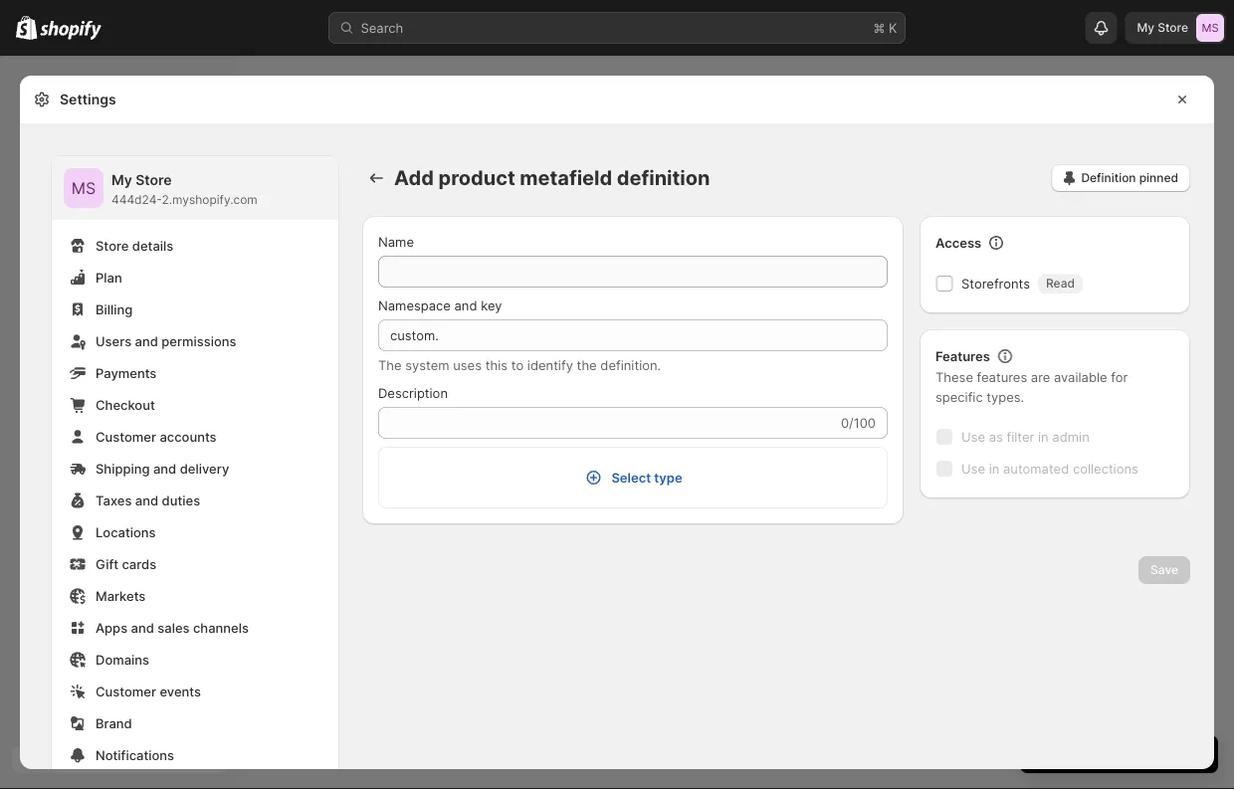 Task type: vqa. For each thing, say whether or not it's contained in the screenshot.
Customer accounts 'link'
yes



Task type: locate. For each thing, give the bounding box(es) containing it.
1 use from the top
[[962, 429, 986, 445]]

notifications
[[96, 748, 174, 763]]

store for my store
[[1158, 20, 1189, 35]]

select type
[[612, 470, 683, 485]]

1 vertical spatial my
[[112, 172, 132, 189]]

444d24-
[[112, 193, 162, 207]]

apps and sales channels link
[[64, 614, 327, 642]]

2 use from the top
[[962, 461, 986, 476]]

shop settings menu element
[[52, 156, 339, 790]]

my store image left 444d24-
[[64, 168, 104, 208]]

and for apps
[[131, 620, 154, 636]]

and right apps
[[131, 620, 154, 636]]

and down customer accounts
[[153, 461, 176, 476]]

0 vertical spatial use
[[962, 429, 986, 445]]

use left as
[[962, 429, 986, 445]]

1 horizontal spatial store
[[136, 172, 172, 189]]

1 vertical spatial in
[[989, 461, 1000, 476]]

cards
[[122, 557, 156, 572]]

available
[[1055, 369, 1108, 385]]

key
[[481, 298, 502, 313]]

my inside my store 444d24-2.myshopify.com
[[112, 172, 132, 189]]

0 horizontal spatial my store image
[[64, 168, 104, 208]]

in right filter
[[1039, 429, 1049, 445]]

customer down domains
[[96, 684, 156, 700]]

0 horizontal spatial shopify image
[[16, 16, 37, 40]]

0 vertical spatial store
[[1158, 20, 1189, 35]]

users and permissions
[[96, 334, 236, 349]]

in
[[1039, 429, 1049, 445], [989, 461, 1000, 476]]

definition
[[1082, 171, 1137, 185]]

this
[[486, 357, 508, 373]]

definition pinned button
[[1052, 164, 1191, 192]]

my
[[1138, 20, 1155, 35], [112, 172, 132, 189]]

notifications link
[[64, 742, 327, 770]]

access
[[936, 235, 982, 250]]

0 vertical spatial customer
[[96, 429, 156, 445]]

namespace and key
[[378, 298, 502, 313]]

my for my store
[[1138, 20, 1155, 35]]

Name text field
[[378, 256, 888, 288]]

checkout
[[96, 397, 155, 413]]

pinned
[[1140, 171, 1179, 185]]

my store 444d24-2.myshopify.com
[[112, 172, 258, 207]]

features
[[977, 369, 1028, 385]]

⌘
[[874, 20, 886, 35]]

customer for customer accounts
[[96, 429, 156, 445]]

use down use as filter in admin
[[962, 461, 986, 476]]

0 vertical spatial my
[[1138, 20, 1155, 35]]

2 horizontal spatial store
[[1158, 20, 1189, 35]]

and right users
[[135, 334, 158, 349]]

users
[[96, 334, 132, 349]]

0 horizontal spatial my
[[112, 172, 132, 189]]

gift cards
[[96, 557, 156, 572]]

0 vertical spatial in
[[1039, 429, 1049, 445]]

system
[[406, 357, 450, 373]]

1 vertical spatial use
[[962, 461, 986, 476]]

my store image
[[1197, 14, 1225, 42], [64, 168, 104, 208]]

store
[[1158, 20, 1189, 35], [136, 172, 172, 189], [96, 238, 129, 253]]

accounts
[[160, 429, 217, 445]]

2.myshopify.com
[[162, 193, 258, 207]]

and left key
[[455, 298, 478, 313]]

uses
[[453, 357, 482, 373]]

use
[[962, 429, 986, 445], [962, 461, 986, 476]]

add product metafield definition
[[394, 166, 710, 190]]

customer accounts link
[[64, 423, 327, 451]]

customer events link
[[64, 678, 327, 706]]

0 horizontal spatial in
[[989, 461, 1000, 476]]

apps and sales channels
[[96, 620, 249, 636]]

features
[[936, 349, 991, 364]]

to
[[512, 357, 524, 373]]

and right taxes
[[135, 493, 158, 508]]

plan link
[[64, 264, 327, 292]]

gift cards link
[[64, 551, 327, 579]]

locations link
[[64, 519, 327, 547]]

1 customer from the top
[[96, 429, 156, 445]]

1 vertical spatial customer
[[96, 684, 156, 700]]

for
[[1112, 369, 1129, 385]]

gift
[[96, 557, 119, 572]]

dialog
[[1223, 57, 1235, 779]]

1 horizontal spatial my store image
[[1197, 14, 1225, 42]]

payments link
[[64, 359, 327, 387]]

in down as
[[989, 461, 1000, 476]]

2 customer from the top
[[96, 684, 156, 700]]

billing link
[[64, 296, 327, 324]]

shipping
[[96, 461, 150, 476]]

customer for customer events
[[96, 684, 156, 700]]

1 vertical spatial my store image
[[64, 168, 104, 208]]

customer
[[96, 429, 156, 445], [96, 684, 156, 700]]

store for my store 444d24-2.myshopify.com
[[136, 172, 172, 189]]

customer down checkout
[[96, 429, 156, 445]]

1 horizontal spatial my
[[1138, 20, 1155, 35]]

2 vertical spatial store
[[96, 238, 129, 253]]

1 horizontal spatial in
[[1039, 429, 1049, 445]]

payments
[[96, 365, 157, 381]]

k
[[889, 20, 898, 35]]

definition
[[617, 166, 710, 190]]

and
[[455, 298, 478, 313], [135, 334, 158, 349], [153, 461, 176, 476], [135, 493, 158, 508], [131, 620, 154, 636]]

1 vertical spatial store
[[136, 172, 172, 189]]

0 horizontal spatial store
[[96, 238, 129, 253]]

1 horizontal spatial shopify image
[[40, 20, 102, 40]]

store inside my store 444d24-2.myshopify.com
[[136, 172, 172, 189]]

my store image right my store
[[1197, 14, 1225, 42]]

and for namespace
[[455, 298, 478, 313]]

type
[[655, 470, 683, 485]]

as
[[989, 429, 1004, 445]]

shopify image
[[16, 16, 37, 40], [40, 20, 102, 40]]



Task type: describe. For each thing, give the bounding box(es) containing it.
my store image inside shop settings menu element
[[64, 168, 104, 208]]

my store
[[1138, 20, 1189, 35]]

namespace
[[378, 298, 451, 313]]

definition pinned
[[1082, 171, 1179, 185]]

and for users
[[135, 334, 158, 349]]

use for use in automated collections
[[962, 461, 986, 476]]

and for shipping
[[153, 461, 176, 476]]

customer accounts
[[96, 429, 217, 445]]

these features are available for specific types.
[[936, 369, 1129, 405]]

my for my store 444d24-2.myshopify.com
[[112, 172, 132, 189]]

locations
[[96, 525, 156, 540]]

select
[[612, 470, 651, 485]]

specific types.
[[936, 389, 1025, 405]]

definition.
[[601, 357, 661, 373]]

product
[[439, 166, 516, 190]]

are
[[1031, 369, 1051, 385]]

taxes and duties link
[[64, 487, 327, 515]]

collections
[[1073, 461, 1139, 476]]

checkout link
[[64, 391, 327, 419]]

details
[[132, 238, 173, 253]]

store details link
[[64, 232, 327, 260]]

delivery
[[180, 461, 229, 476]]

taxes and duties
[[96, 493, 200, 508]]

use in automated collections
[[962, 461, 1139, 476]]

events
[[160, 684, 201, 700]]

shipping and delivery link
[[64, 455, 327, 483]]

automated
[[1004, 461, 1070, 476]]

settings
[[60, 91, 116, 108]]

markets
[[96, 589, 146, 604]]

these
[[936, 369, 974, 385]]

filter
[[1007, 429, 1035, 445]]

apps
[[96, 620, 128, 636]]

Description text field
[[378, 407, 837, 439]]

select type button
[[379, 448, 887, 508]]

use as filter in admin
[[962, 429, 1090, 445]]

ms button
[[64, 168, 104, 208]]

search
[[361, 20, 404, 35]]

billing
[[96, 302, 133, 317]]

description
[[378, 385, 448, 401]]

add
[[394, 166, 434, 190]]

domains link
[[64, 646, 327, 674]]

admin
[[1053, 429, 1090, 445]]

0 vertical spatial my store image
[[1197, 14, 1225, 42]]

markets link
[[64, 583, 327, 610]]

shipping and delivery
[[96, 461, 229, 476]]

the
[[577, 357, 597, 373]]

the
[[378, 357, 402, 373]]

read
[[1047, 276, 1075, 291]]

customer events
[[96, 684, 201, 700]]

brand link
[[64, 710, 327, 738]]

plan
[[96, 270, 122, 285]]

use for use as filter in admin
[[962, 429, 986, 445]]

channels
[[193, 620, 249, 636]]

⌘ k
[[874, 20, 898, 35]]

sales
[[158, 620, 190, 636]]

the system uses this to identify the definition.
[[378, 357, 661, 373]]

metafield
[[520, 166, 613, 190]]

brand
[[96, 716, 132, 731]]

and for taxes
[[135, 493, 158, 508]]

taxes
[[96, 493, 132, 508]]

name
[[378, 234, 414, 249]]

settings dialog
[[20, 76, 1215, 790]]

store details
[[96, 238, 173, 253]]

users and permissions link
[[64, 328, 327, 355]]

domains
[[96, 652, 149, 668]]

duties
[[162, 493, 200, 508]]

Namespace and key text field
[[378, 320, 888, 352]]

permissions
[[162, 334, 236, 349]]

identify
[[528, 357, 573, 373]]



